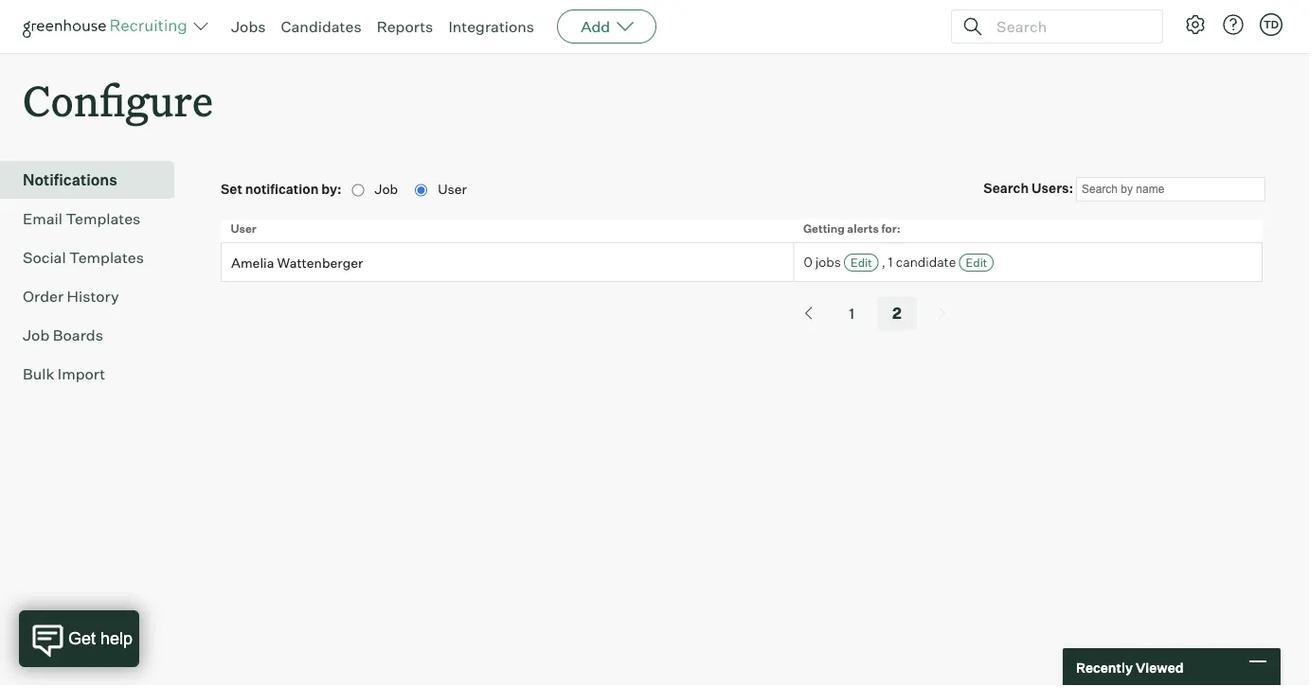 Task type: locate. For each thing, give the bounding box(es) containing it.
edit link left ,
[[844, 254, 879, 272]]

1 horizontal spatial edit
[[966, 256, 987, 270]]

0 horizontal spatial user
[[231, 221, 257, 236]]

1 horizontal spatial edit link
[[959, 254, 994, 272]]

recently
[[1076, 660, 1133, 676]]

integrations link
[[449, 17, 535, 36]]

1
[[889, 254, 893, 271], [849, 304, 855, 323]]

0 horizontal spatial edit link
[[844, 254, 879, 272]]

edit link right candidate on the top of page
[[959, 254, 994, 272]]

1 edit link from the left
[[844, 254, 879, 272]]

configure image
[[1184, 13, 1207, 36]]

viewed
[[1136, 660, 1184, 676]]

templates
[[66, 210, 141, 229], [69, 248, 144, 267]]

User radio
[[415, 184, 427, 197]]

1 vertical spatial 1
[[849, 304, 855, 323]]

0 horizontal spatial job
[[23, 326, 50, 345]]

user right user option
[[438, 181, 467, 198]]

templates inside the email templates link
[[66, 210, 141, 229]]

jobs link
[[231, 17, 266, 36]]

boards
[[53, 326, 103, 345]]

integrations
[[449, 17, 535, 36]]

1 edit from the left
[[851, 256, 872, 270]]

search users:
[[984, 180, 1076, 197]]

job right job option
[[375, 181, 401, 198]]

amelia
[[231, 254, 274, 271]]

td
[[1264, 18, 1279, 31]]

1 vertical spatial user
[[231, 221, 257, 236]]

getting alerts for:
[[803, 221, 901, 236]]

reports link
[[377, 17, 433, 36]]

user up amelia
[[231, 221, 257, 236]]

edit
[[851, 256, 872, 270], [966, 256, 987, 270]]

1 vertical spatial job
[[23, 326, 50, 345]]

getting
[[803, 221, 845, 236]]

1 right ,
[[889, 254, 893, 271]]

candidate
[[896, 254, 956, 271]]

1 left 2
[[849, 304, 855, 323]]

reports
[[377, 17, 433, 36]]

edit right candidate on the top of page
[[966, 256, 987, 270]]

bulk
[[23, 365, 54, 384]]

0 vertical spatial 1
[[889, 254, 893, 271]]

2
[[893, 304, 902, 323]]

social
[[23, 248, 66, 267]]

job for job boards
[[23, 326, 50, 345]]

0 vertical spatial user
[[438, 181, 467, 198]]

user
[[438, 181, 467, 198], [231, 221, 257, 236]]

1 inside pagination navigation
[[849, 304, 855, 323]]

amelia wattenberger
[[231, 254, 363, 271]]

job
[[375, 181, 401, 198], [23, 326, 50, 345]]

candidates link
[[281, 17, 362, 36]]

edit link
[[844, 254, 879, 272], [959, 254, 994, 272]]

notifications
[[23, 171, 117, 190]]

users:
[[1032, 180, 1074, 197]]

0 horizontal spatial edit
[[851, 256, 872, 270]]

bulk import link
[[23, 363, 167, 386]]

0 horizontal spatial 1
[[849, 304, 855, 323]]

order history
[[23, 287, 119, 306]]

job for job
[[375, 181, 401, 198]]

by:
[[322, 181, 342, 198]]

job boards link
[[23, 324, 167, 347]]

templates up order history link
[[69, 248, 144, 267]]

alerts
[[847, 221, 879, 236]]

Job radio
[[352, 184, 364, 197]]

job up 'bulk'
[[23, 326, 50, 345]]

1 vertical spatial templates
[[69, 248, 144, 267]]

set
[[221, 181, 242, 198]]

templates for email templates
[[66, 210, 141, 229]]

social templates link
[[23, 247, 167, 269]]

templates up social templates link
[[66, 210, 141, 229]]

templates inside social templates link
[[69, 248, 144, 267]]

1 horizontal spatial user
[[438, 181, 467, 198]]

edit left ,
[[851, 256, 872, 270]]

pagination navigation
[[221, 297, 1309, 331]]

1 horizontal spatial job
[[375, 181, 401, 198]]

0 vertical spatial job
[[375, 181, 401, 198]]

0 vertical spatial templates
[[66, 210, 141, 229]]



Task type: vqa. For each thing, say whether or not it's contained in the screenshot.
"Job" to the top
yes



Task type: describe. For each thing, give the bounding box(es) containing it.
social templates
[[23, 248, 144, 267]]

email templates link
[[23, 208, 167, 230]]

job boards
[[23, 326, 103, 345]]

td button
[[1260, 13, 1283, 36]]

jobs
[[816, 254, 841, 271]]

set notification by:
[[221, 181, 344, 198]]

add button
[[557, 9, 657, 44]]

order
[[23, 287, 64, 306]]

notification
[[245, 181, 319, 198]]

history
[[67, 287, 119, 306]]

2 edit from the left
[[966, 256, 987, 270]]

,
[[882, 254, 886, 271]]

bulk import
[[23, 365, 105, 384]]

1 link
[[834, 297, 870, 331]]

td button
[[1256, 9, 1287, 40]]

recently viewed
[[1076, 660, 1184, 676]]

wattenberger
[[277, 254, 363, 271]]

notifications link
[[23, 169, 167, 192]]

templates for social templates
[[69, 248, 144, 267]]

greenhouse recruiting image
[[23, 15, 193, 38]]

search
[[984, 180, 1029, 197]]

email
[[23, 210, 62, 229]]

email templates
[[23, 210, 141, 229]]

1 horizontal spatial 1
[[889, 254, 893, 271]]

Search by name text field
[[1076, 177, 1266, 202]]

0
[[804, 254, 813, 271]]

jobs
[[231, 17, 266, 36]]

order history link
[[23, 285, 167, 308]]

2 edit link from the left
[[959, 254, 994, 272]]

candidates
[[281, 17, 362, 36]]

for:
[[882, 221, 901, 236]]

0 jobs edit ,             1 candidate edit
[[804, 254, 987, 271]]

Search text field
[[992, 13, 1146, 40]]

page 2 element
[[877, 297, 917, 331]]

configure
[[23, 72, 213, 128]]

import
[[58, 365, 105, 384]]

add
[[581, 17, 610, 36]]



